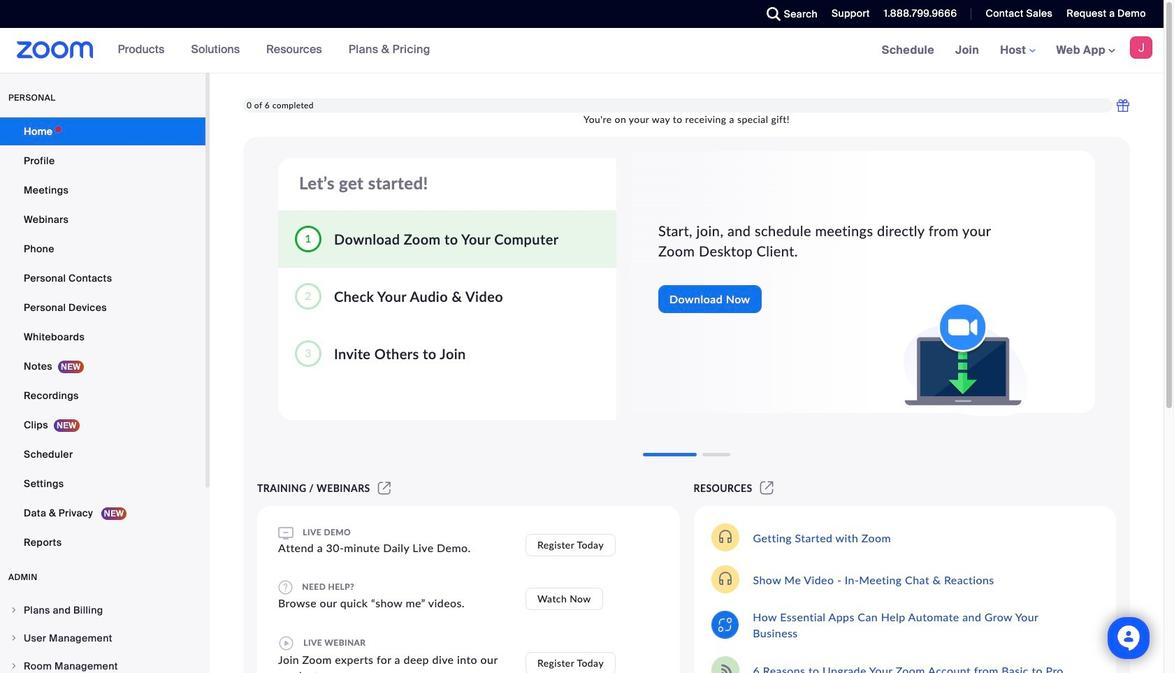 Task type: vqa. For each thing, say whether or not it's contained in the screenshot.
meeting.
no



Task type: describe. For each thing, give the bounding box(es) containing it.
2 window new image from the left
[[758, 483, 776, 494]]

zoom logo image
[[17, 41, 93, 59]]

3 menu item from the top
[[0, 653, 206, 673]]

2 menu item from the top
[[0, 625, 206, 652]]

meetings navigation
[[872, 28, 1164, 73]]

right image
[[10, 634, 18, 643]]



Task type: locate. For each thing, give the bounding box(es) containing it.
1 horizontal spatial window new image
[[758, 483, 776, 494]]

personal menu menu
[[0, 117, 206, 558]]

0 horizontal spatial window new image
[[376, 483, 393, 494]]

0 vertical spatial right image
[[10, 606, 18, 615]]

1 vertical spatial right image
[[10, 662, 18, 671]]

admin menu menu
[[0, 597, 206, 673]]

profile picture image
[[1131, 36, 1153, 59]]

2 vertical spatial menu item
[[0, 653, 206, 673]]

window new image
[[376, 483, 393, 494], [758, 483, 776, 494]]

0 vertical spatial menu item
[[0, 597, 206, 624]]

1 right image from the top
[[10, 606, 18, 615]]

right image up right image
[[10, 606, 18, 615]]

right image
[[10, 606, 18, 615], [10, 662, 18, 671]]

1 menu item from the top
[[0, 597, 206, 624]]

2 right image from the top
[[10, 662, 18, 671]]

product information navigation
[[107, 28, 441, 73]]

banner
[[0, 28, 1164, 73]]

1 window new image from the left
[[376, 483, 393, 494]]

menu item
[[0, 597, 206, 624], [0, 625, 206, 652], [0, 653, 206, 673]]

right image down right image
[[10, 662, 18, 671]]

1 vertical spatial menu item
[[0, 625, 206, 652]]



